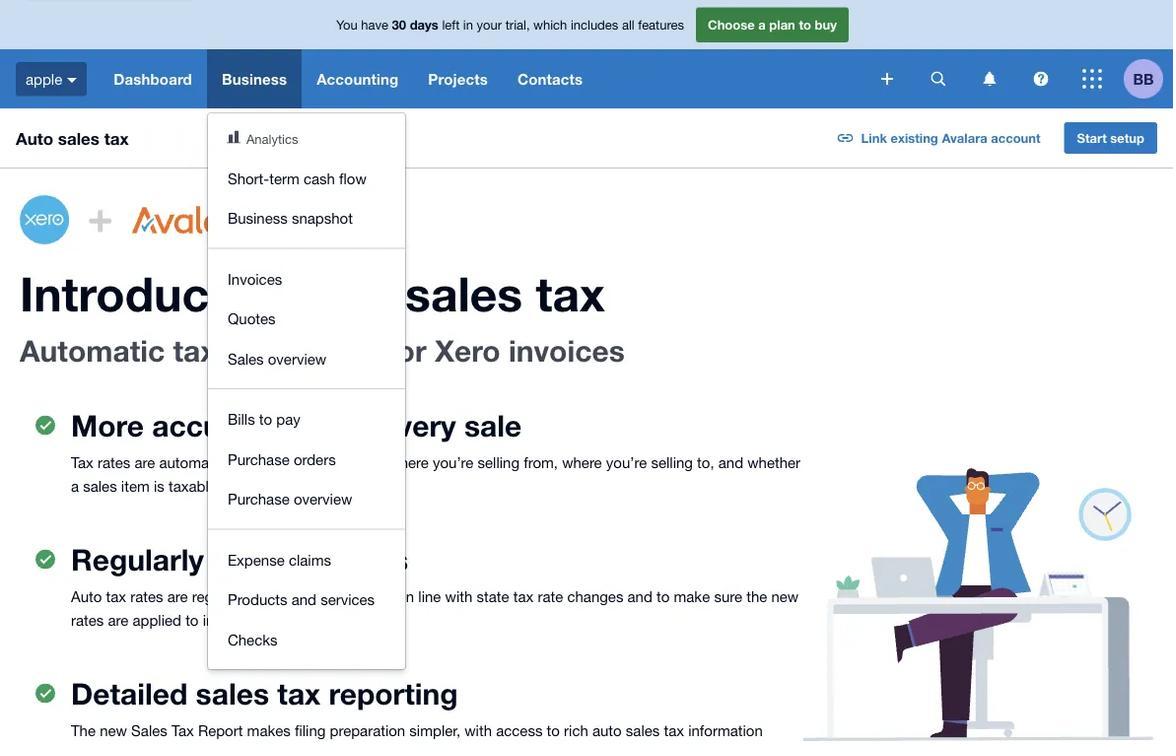 Task type: vqa. For each thing, say whether or not it's contained in the screenshot.
the left time
no



Task type: locate. For each thing, give the bounding box(es) containing it.
start
[[1078, 130, 1107, 145]]

business
[[222, 70, 287, 88], [228, 210, 288, 227]]

1 vertical spatial auto
[[71, 588, 102, 606]]

with left the access
[[465, 723, 492, 740]]

you're down every
[[433, 454, 474, 471]]

group containing short-term cash flow
[[208, 113, 405, 670]]

state inside auto tax rates are regularly updated to keep them in line with state tax rate changes and to make sure the new rates are applied to invoices
[[477, 588, 510, 606]]

business up header chart image
[[222, 70, 287, 88]]

30
[[392, 17, 406, 32]]

dashboard
[[114, 70, 192, 88]]

overview down "quotes" link
[[268, 350, 327, 367]]

auto inside auto tax rates are regularly updated to keep them in line with state tax rate changes and to make sure the new rates are applied to invoices
[[71, 588, 102, 606]]

business inside dropdown button
[[222, 70, 287, 88]]

0 horizontal spatial where
[[389, 454, 429, 471]]

0 vertical spatial new
[[772, 588, 799, 606]]

with right the line
[[445, 588, 473, 606]]

1 vertical spatial sales
[[131, 723, 167, 740]]

tax down more
[[71, 454, 93, 471]]

to down calculated
[[291, 478, 304, 495]]

auto down apple
[[16, 128, 53, 148]]

1 purchase from the top
[[228, 451, 290, 468]]

a left plan
[[759, 17, 766, 32]]

relaxed man illustration image
[[804, 467, 1154, 743]]

new right 'the'
[[772, 588, 799, 606]]

rates up them
[[337, 542, 409, 578]]

you
[[336, 17, 358, 32]]

1 horizontal spatial you're
[[606, 454, 647, 471]]

access
[[496, 723, 543, 740]]

list box
[[208, 113, 405, 670]]

new right the
[[100, 723, 127, 740]]

selling down sale
[[478, 454, 520, 471]]

purchase inside purchase overview link
[[228, 491, 290, 508]]

sales
[[228, 350, 264, 367], [131, 723, 167, 740]]

applied
[[133, 612, 181, 629]]

and inside group
[[292, 591, 317, 609]]

0 vertical spatial invoices
[[509, 333, 625, 368]]

auto
[[16, 128, 53, 148], [71, 588, 102, 606]]

services
[[321, 591, 375, 609]]

are up item
[[135, 454, 155, 471]]

2 purchase from the top
[[228, 491, 290, 508]]

in inside auto tax rates are regularly updated to keep them in line with state tax rate changes and to make sure the new rates are applied to invoices
[[403, 588, 414, 606]]

on up "based"
[[336, 408, 372, 443]]

1 vertical spatial invoices
[[203, 612, 257, 629]]

updated
[[212, 542, 329, 578], [252, 588, 308, 606]]

0 horizontal spatial you're
[[433, 454, 474, 471]]

a
[[759, 17, 766, 32], [71, 478, 79, 495]]

svg image
[[932, 72, 946, 86], [984, 72, 997, 86], [882, 73, 894, 85], [67, 78, 77, 83]]

list box containing short-term cash flow
[[208, 113, 405, 670]]

them
[[365, 588, 399, 606]]

0 horizontal spatial new
[[100, 723, 127, 740]]

xero and avalara partnership image
[[20, 188, 256, 252]]

the
[[747, 588, 768, 606]]

where
[[389, 454, 429, 471], [562, 454, 602, 471]]

all
[[622, 17, 635, 32]]

1 horizontal spatial auto
[[593, 723, 622, 740]]

overview for purchase overview
[[294, 491, 352, 508]]

2 horizontal spatial and
[[719, 454, 744, 471]]

purchase up 'according'
[[228, 451, 290, 468]]

0 vertical spatial are
[[135, 454, 155, 471]]

you're left to,
[[606, 454, 647, 471]]

and up 'checks' link
[[292, 591, 317, 609]]

business snapshot link
[[208, 198, 405, 238]]

svg image right apple
[[67, 78, 77, 83]]

and inside auto tax rates are regularly updated to keep them in line with state tax rate changes and to make sure the new rates are applied to invoices
[[628, 588, 653, 606]]

1 horizontal spatial are
[[135, 454, 155, 471]]

1 vertical spatial purchase
[[228, 491, 290, 508]]

1 vertical spatial state
[[477, 588, 510, 606]]

0 horizontal spatial state
[[308, 478, 341, 495]]

rates up item
[[98, 454, 130, 471]]

bills
[[228, 411, 255, 428]]

invoices
[[509, 333, 625, 368], [203, 612, 257, 629]]

purchase down calculated
[[228, 491, 290, 508]]

svg image up 'avalara'
[[984, 72, 997, 86]]

to left rich
[[547, 723, 560, 740]]

group
[[208, 113, 405, 670]]

1 vertical spatial overview
[[294, 491, 352, 508]]

0 vertical spatial tax
[[71, 454, 93, 471]]

1 horizontal spatial tax
[[172, 723, 194, 740]]

accounting
[[317, 70, 399, 88]]

navigation inside banner
[[99, 49, 868, 670]]

0 vertical spatial a
[[759, 17, 766, 32]]

projects
[[428, 70, 488, 88]]

group inside banner
[[208, 113, 405, 670]]

sales down detailed
[[131, 723, 167, 740]]

automatically
[[159, 454, 247, 471]]

2 vertical spatial are
[[108, 612, 129, 629]]

in inside banner
[[463, 17, 473, 32]]

2 horizontal spatial are
[[167, 588, 188, 606]]

banner
[[0, 0, 1174, 670]]

every
[[380, 408, 456, 443]]

list box inside navigation
[[208, 113, 405, 670]]

1 vertical spatial auto
[[593, 723, 622, 740]]

0 vertical spatial business
[[222, 70, 287, 88]]

1 horizontal spatial where
[[562, 454, 602, 471]]

quotes
[[228, 310, 276, 327]]

line
[[419, 588, 441, 606]]

sales
[[58, 128, 100, 148], [406, 265, 523, 322], [83, 478, 117, 495], [196, 676, 269, 712], [626, 723, 660, 740]]

simpler,
[[410, 723, 461, 740]]

2 you're from the left
[[606, 454, 647, 471]]

where down every
[[389, 454, 429, 471]]

sales overview link
[[208, 339, 405, 379]]

dashboard link
[[99, 49, 207, 109]]

svg image
[[1083, 69, 1103, 89], [1034, 72, 1049, 86]]

choose
[[708, 17, 755, 32]]

1 horizontal spatial new
[[772, 588, 799, 606]]

1 you're from the left
[[433, 454, 474, 471]]

detailed
[[71, 676, 188, 712]]

0 vertical spatial sales
[[228, 350, 264, 367]]

0 horizontal spatial sales
[[131, 723, 167, 740]]

xero
[[435, 333, 501, 368]]

buy
[[815, 17, 837, 32]]

1 vertical spatial a
[[71, 478, 79, 495]]

state left rate in the left bottom of the page
[[477, 588, 510, 606]]

are left applied
[[108, 612, 129, 629]]

1 vertical spatial on
[[368, 454, 385, 471]]

1 vertical spatial tax
[[172, 723, 194, 740]]

rates
[[98, 454, 130, 471], [337, 542, 409, 578], [130, 588, 163, 606], [71, 612, 104, 629]]

and inside "tax rates are automatically calculated based on where you're selling from, where you're selling to, and whether a sales item is taxable according to state rules"
[[719, 454, 744, 471]]

1 vertical spatial updated
[[252, 588, 308, 606]]

0 horizontal spatial auto
[[16, 128, 53, 148]]

analytics
[[247, 131, 298, 146]]

1 vertical spatial new
[[100, 723, 127, 740]]

1 horizontal spatial and
[[628, 588, 653, 606]]

tax
[[104, 128, 129, 148], [536, 265, 605, 322], [173, 333, 216, 368], [285, 408, 328, 443], [106, 588, 126, 606], [514, 588, 534, 606], [278, 676, 321, 712], [664, 723, 685, 740]]

bb button
[[1124, 49, 1174, 109]]

business for business
[[222, 70, 287, 88]]

have
[[361, 17, 389, 32]]

overview
[[268, 350, 327, 367], [294, 491, 352, 508]]

0 vertical spatial purchase
[[228, 451, 290, 468]]

expense
[[228, 551, 285, 569]]

2 selling from the left
[[651, 454, 693, 471]]

0 horizontal spatial are
[[108, 612, 129, 629]]

a inside banner
[[759, 17, 766, 32]]

0 horizontal spatial selling
[[478, 454, 520, 471]]

a left item
[[71, 478, 79, 495]]

regularly
[[71, 542, 204, 578]]

business snapshot
[[228, 210, 353, 227]]

invoices inside auto tax rates are regularly updated to keep them in line with state tax rate changes and to make sure the new rates are applied to invoices
[[203, 612, 257, 629]]

1 horizontal spatial a
[[759, 17, 766, 32]]

svg image left the bb
[[1083, 69, 1103, 89]]

snapshot
[[292, 210, 353, 227]]

and right to,
[[719, 454, 744, 471]]

in right left on the top
[[463, 17, 473, 32]]

short-term cash flow
[[228, 170, 367, 187]]

filing
[[295, 723, 326, 740]]

overview down orders
[[294, 491, 352, 508]]

svg image up link existing avalara account button
[[932, 72, 946, 86]]

1 horizontal spatial state
[[477, 588, 510, 606]]

0 horizontal spatial in
[[403, 588, 414, 606]]

are up applied
[[167, 588, 188, 606]]

from,
[[524, 454, 558, 471]]

preparation
[[330, 723, 406, 740]]

account
[[992, 130, 1041, 145]]

tax rates are automatically calculated based on where you're selling from, where you're selling to, and whether a sales item is taxable according to state rules
[[71, 454, 801, 495]]

to
[[799, 17, 812, 32], [259, 411, 272, 428], [291, 478, 304, 495], [312, 588, 325, 606], [657, 588, 670, 606], [186, 612, 199, 629], [547, 723, 560, 740]]

0 horizontal spatial auto
[[291, 265, 392, 322]]

purchase orders link
[[208, 439, 405, 479]]

tax left report
[[172, 723, 194, 740]]

term
[[269, 170, 300, 187]]

1 horizontal spatial auto
[[71, 588, 102, 606]]

auto up "automatic tax calculation for xero invoices"
[[291, 265, 392, 322]]

1 vertical spatial business
[[228, 210, 288, 227]]

purchase overview
[[228, 491, 352, 508]]

automatic
[[20, 333, 165, 368]]

auto right rich
[[593, 723, 622, 740]]

with
[[445, 588, 473, 606], [465, 723, 492, 740]]

purchase orders
[[228, 451, 336, 468]]

new inside auto tax rates are regularly updated to keep them in line with state tax rate changes and to make sure the new rates are applied to invoices
[[772, 588, 799, 606]]

0 vertical spatial overview
[[268, 350, 327, 367]]

in left the line
[[403, 588, 414, 606]]

sales left item
[[83, 478, 117, 495]]

0 horizontal spatial tax
[[71, 454, 93, 471]]

svg image up account
[[1034, 72, 1049, 86]]

0 horizontal spatial a
[[71, 478, 79, 495]]

you have 30 days left in your trial, which includes all features
[[336, 17, 685, 32]]

where right from,
[[562, 454, 602, 471]]

auto down regularly
[[71, 588, 102, 606]]

new
[[772, 588, 799, 606], [100, 723, 127, 740]]

the
[[71, 723, 96, 740]]

and right changes
[[628, 588, 653, 606]]

0 vertical spatial auto
[[16, 128, 53, 148]]

products
[[228, 591, 288, 609]]

short-term cash flow link
[[208, 158, 405, 198]]

you're
[[433, 454, 474, 471], [606, 454, 647, 471]]

overview for sales overview
[[268, 350, 327, 367]]

to left pay at the bottom left of page
[[259, 411, 272, 428]]

0 vertical spatial state
[[308, 478, 341, 495]]

report
[[198, 723, 243, 740]]

detailed sales tax reporting
[[71, 676, 458, 712]]

business down short-
[[228, 210, 288, 227]]

with inside auto tax rates are regularly updated to keep them in line with state tax rate changes and to make sure the new rates are applied to invoices
[[445, 588, 473, 606]]

sales overview
[[228, 350, 327, 367]]

1 vertical spatial in
[[403, 588, 414, 606]]

1 horizontal spatial selling
[[651, 454, 693, 471]]

selling left to,
[[651, 454, 693, 471]]

are
[[135, 454, 155, 471], [167, 588, 188, 606], [108, 612, 129, 629]]

purchase for purchase orders
[[228, 451, 290, 468]]

0 vertical spatial in
[[463, 17, 473, 32]]

0 vertical spatial auto
[[291, 265, 392, 322]]

1 vertical spatial are
[[167, 588, 188, 606]]

0 horizontal spatial invoices
[[203, 612, 257, 629]]

includes
[[571, 17, 619, 32]]

1 horizontal spatial in
[[463, 17, 473, 32]]

navigation containing dashboard
[[99, 49, 868, 670]]

navigation
[[99, 49, 868, 670]]

purchase inside purchase orders link
[[228, 451, 290, 468]]

sales down quotes at the top
[[228, 350, 264, 367]]

on up rules
[[368, 454, 385, 471]]

updated inside auto tax rates are regularly updated to keep them in line with state tax rate changes and to make sure the new rates are applied to invoices
[[252, 588, 308, 606]]

state down orders
[[308, 478, 341, 495]]

0 vertical spatial with
[[445, 588, 473, 606]]

0 horizontal spatial and
[[292, 591, 317, 609]]



Task type: describe. For each thing, give the bounding box(es) containing it.
accurate
[[152, 408, 277, 443]]

svg image inside the apple popup button
[[67, 78, 77, 83]]

more
[[71, 408, 144, 443]]

sales inside main content
[[131, 723, 167, 740]]

cash
[[304, 170, 335, 187]]

link existing avalara account
[[862, 130, 1041, 145]]

accounting button
[[302, 49, 414, 109]]

banner containing dashboard
[[0, 0, 1174, 670]]

plan
[[770, 17, 796, 32]]

business button
[[207, 49, 302, 109]]

to left make
[[657, 588, 670, 606]]

information
[[689, 723, 763, 740]]

expense claims
[[228, 551, 331, 569]]

bills to pay link
[[208, 399, 405, 439]]

orders
[[294, 451, 336, 468]]

0 horizontal spatial svg image
[[1034, 72, 1049, 86]]

short-
[[228, 170, 269, 187]]

apple button
[[0, 49, 99, 109]]

contacts
[[518, 70, 583, 88]]

purchase overview link
[[208, 479, 405, 519]]

sale
[[465, 408, 522, 443]]

more accurate tax on every sale
[[71, 408, 522, 443]]

contacts button
[[503, 49, 598, 109]]

1 horizontal spatial svg image
[[1083, 69, 1103, 89]]

introducing auto sales tax main content
[[0, 169, 1174, 746]]

2 where from the left
[[562, 454, 602, 471]]

apple
[[26, 70, 62, 88]]

taxable
[[169, 478, 217, 495]]

rates left applied
[[71, 612, 104, 629]]

sales right rich
[[626, 723, 660, 740]]

1 where from the left
[[389, 454, 429, 471]]

short-term cash flow option
[[208, 158, 405, 198]]

calculated
[[251, 454, 319, 471]]

trial,
[[506, 17, 530, 32]]

choose a plan to buy
[[708, 17, 837, 32]]

flow
[[339, 170, 367, 187]]

is
[[154, 478, 164, 495]]

rich
[[564, 723, 589, 740]]

svg image up the link
[[882, 73, 894, 85]]

1 horizontal spatial sales
[[228, 350, 264, 367]]

to,
[[697, 454, 715, 471]]

based
[[323, 454, 364, 471]]

to right applied
[[186, 612, 199, 629]]

regularly updated rates
[[71, 542, 409, 578]]

according
[[221, 478, 287, 495]]

1 vertical spatial with
[[465, 723, 492, 740]]

introducing
[[20, 265, 278, 322]]

bills to pay
[[228, 411, 301, 428]]

which
[[534, 17, 567, 32]]

makes
[[247, 723, 291, 740]]

1 horizontal spatial invoices
[[509, 333, 625, 368]]

features
[[638, 17, 685, 32]]

pay
[[277, 411, 301, 428]]

0 vertical spatial on
[[336, 408, 372, 443]]

a inside "tax rates are automatically calculated based on where you're selling from, where you're selling to, and whether a sales item is taxable according to state rules"
[[71, 478, 79, 495]]

introducing auto sales tax
[[20, 265, 605, 322]]

rates up applied
[[130, 588, 163, 606]]

start setup
[[1078, 130, 1145, 145]]

header chart image
[[227, 131, 241, 144]]

sales up xero
[[406, 265, 523, 322]]

tax inside "tax rates are automatically calculated based on where you're selling from, where you're selling to, and whether a sales item is taxable according to state rules"
[[71, 454, 93, 471]]

your
[[477, 17, 502, 32]]

bb
[[1134, 70, 1155, 88]]

invoices link
[[208, 259, 405, 299]]

to inside "tax rates are automatically calculated based on where you're selling from, where you're selling to, and whether a sales item is taxable according to state rules"
[[291, 478, 304, 495]]

1 selling from the left
[[478, 454, 520, 471]]

left
[[442, 17, 460, 32]]

start setup button
[[1065, 122, 1158, 154]]

to left keep at the left
[[312, 588, 325, 606]]

to left the "buy"
[[799, 17, 812, 32]]

to inside group
[[259, 411, 272, 428]]

on inside "tax rates are automatically calculated based on where you're selling from, where you're selling to, and whether a sales item is taxable according to state rules"
[[368, 454, 385, 471]]

avalara
[[942, 130, 988, 145]]

keep
[[329, 588, 361, 606]]

checks
[[228, 631, 278, 649]]

existing
[[891, 130, 939, 145]]

auto for auto tax rates are regularly updated to keep them in line with state tax rate changes and to make sure the new rates are applied to invoices
[[71, 588, 102, 606]]

whether
[[748, 454, 801, 471]]

reporting
[[329, 676, 458, 712]]

expense claims link
[[208, 540, 405, 580]]

state inside "tax rates are automatically calculated based on where you're selling from, where you're selling to, and whether a sales item is taxable according to state rules"
[[308, 478, 341, 495]]

quotes link
[[208, 299, 405, 339]]

sales down the apple popup button
[[58, 128, 100, 148]]

business for business snapshot
[[228, 210, 288, 227]]

link
[[862, 130, 888, 145]]

changes
[[568, 588, 624, 606]]

products and services link
[[208, 580, 405, 620]]

auto tax rates are regularly updated to keep them in line with state tax rate changes and to make sure the new rates are applied to invoices
[[71, 588, 799, 629]]

auto for auto sales tax
[[16, 128, 53, 148]]

auto sales tax
[[16, 128, 129, 148]]

for
[[387, 333, 427, 368]]

purchase for purchase overview
[[228, 491, 290, 508]]

setup
[[1111, 130, 1145, 145]]

0 vertical spatial updated
[[212, 542, 329, 578]]

sure
[[715, 588, 743, 606]]

checks link
[[208, 620, 405, 660]]

sales up report
[[196, 676, 269, 712]]

calculation
[[225, 333, 379, 368]]

link existing avalara account button
[[826, 122, 1053, 154]]

invoices
[[228, 270, 282, 288]]

rules
[[345, 478, 377, 495]]

sales inside "tax rates are automatically calculated based on where you're selling from, where you're selling to, and whether a sales item is taxable according to state rules"
[[83, 478, 117, 495]]

rates inside "tax rates are automatically calculated based on where you're selling from, where you're selling to, and whether a sales item is taxable according to state rules"
[[98, 454, 130, 471]]

are inside "tax rates are automatically calculated based on where you're selling from, where you're selling to, and whether a sales item is taxable according to state rules"
[[135, 454, 155, 471]]



